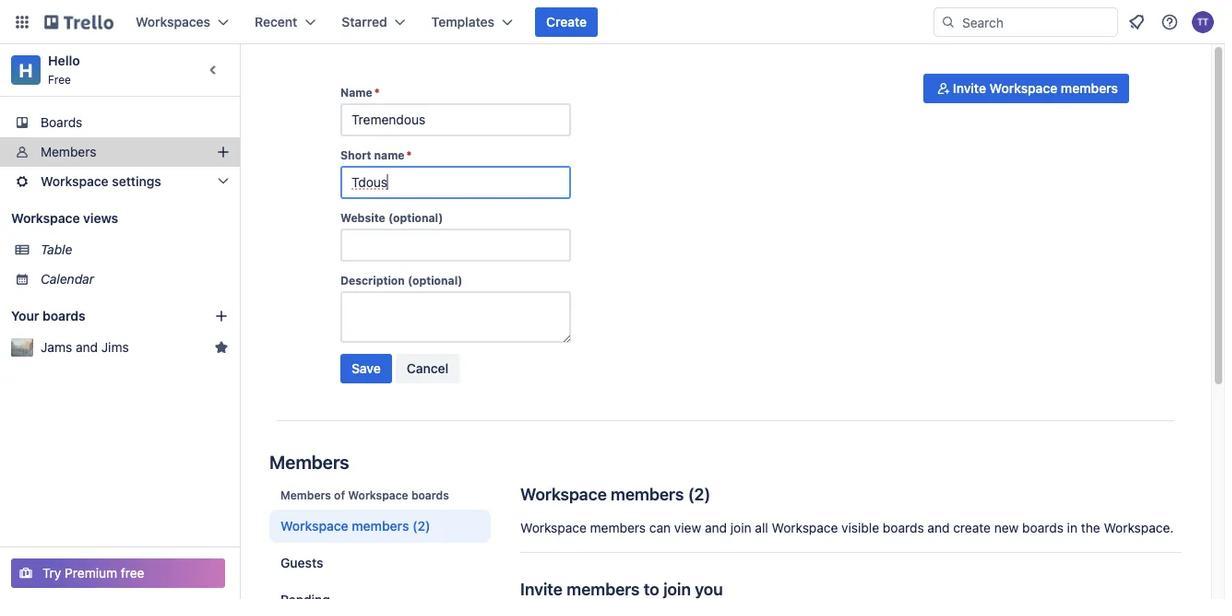 Task type: locate. For each thing, give the bounding box(es) containing it.
premium
[[65, 566, 117, 581]]

workspace navigation collapse icon image
[[201, 57, 227, 83]]

2 vertical spatial members
[[281, 489, 331, 502]]

guests link
[[269, 547, 491, 580]]

table link
[[41, 241, 229, 259]]

1 horizontal spatial *
[[407, 149, 412, 162]]

boards right the visible
[[883, 521, 924, 536]]

your boards
[[11, 309, 86, 324]]

and right view
[[705, 521, 727, 536]]

table
[[41, 242, 72, 257]]

workspace settings button
[[0, 167, 240, 197]]

1 vertical spatial (optional)
[[408, 274, 463, 287]]

Search field
[[956, 8, 1118, 36]]

members of workspace boards
[[281, 489, 449, 502]]

0 vertical spatial join
[[731, 521, 752, 536]]

workspace members up can
[[521, 485, 684, 504]]

boards up (2)
[[412, 489, 449, 502]]

starred
[[342, 14, 387, 30]]

join
[[731, 521, 752, 536], [664, 580, 691, 599]]

name
[[341, 86, 373, 99]]

all
[[755, 521, 769, 536]]

1 horizontal spatial join
[[731, 521, 752, 536]]

members left of
[[281, 489, 331, 502]]

templates
[[432, 14, 495, 30]]

0 vertical spatial (optional)
[[388, 211, 443, 224]]

0 horizontal spatial join
[[664, 580, 691, 599]]

calendar link
[[41, 270, 229, 289]]

1 vertical spatial join
[[664, 580, 691, 599]]

invite
[[953, 81, 987, 96], [521, 580, 563, 599]]

organizationdetailform element
[[341, 85, 571, 391]]

(2)
[[413, 519, 430, 534]]

guests
[[281, 556, 323, 571]]

and left create
[[928, 521, 950, 536]]

free
[[48, 73, 71, 86]]

members up can
[[611, 485, 684, 504]]

free
[[121, 566, 144, 581]]

1 vertical spatial *
[[407, 149, 412, 162]]

1 horizontal spatial and
[[705, 521, 727, 536]]

the
[[1081, 521, 1101, 536]]

h
[[19, 59, 33, 81]]

0 vertical spatial invite
[[953, 81, 987, 96]]

try premium free
[[42, 566, 144, 581]]

workspace views
[[11, 211, 118, 226]]

members
[[41, 144, 96, 160], [269, 451, 349, 473], [281, 489, 331, 502]]

search image
[[941, 15, 956, 30]]

members up of
[[269, 451, 349, 473]]

members
[[1061, 81, 1119, 96], [611, 485, 684, 504], [352, 519, 409, 534], [590, 521, 646, 536], [567, 580, 640, 599]]

try
[[42, 566, 61, 581]]

(optional) right website
[[388, 211, 443, 224]]

workspace
[[990, 81, 1058, 96], [41, 174, 109, 189], [11, 211, 80, 226], [521, 485, 607, 504], [348, 489, 409, 502], [281, 519, 349, 534], [521, 521, 587, 536], [772, 521, 838, 536]]

in
[[1067, 521, 1078, 536]]

0 horizontal spatial invite
[[521, 580, 563, 599]]

join right to
[[664, 580, 691, 599]]

members left can
[[590, 521, 646, 536]]

None text field
[[341, 166, 571, 199], [341, 229, 571, 262], [341, 292, 571, 343], [341, 166, 571, 199], [341, 229, 571, 262], [341, 292, 571, 343]]

join left all
[[731, 521, 752, 536]]

and
[[76, 340, 98, 355], [705, 521, 727, 536], [928, 521, 950, 536]]

name *
[[341, 86, 380, 99]]

boards up jams
[[42, 309, 86, 324]]

terry turtle (terryturtle) image
[[1192, 11, 1215, 33]]

0 vertical spatial *
[[374, 86, 380, 99]]

None text field
[[341, 103, 571, 137]]

cancel
[[407, 361, 449, 377]]

workspace members
[[521, 485, 684, 504], [281, 519, 409, 534]]

workspace members can view and join all workspace visible boards and create new boards in the workspace.
[[521, 521, 1174, 536]]

sm image
[[935, 79, 953, 98]]

invite inside button
[[953, 81, 987, 96]]

1 horizontal spatial invite
[[953, 81, 987, 96]]

(optional)
[[388, 211, 443, 224], [408, 274, 463, 287]]

starred button
[[331, 7, 417, 37]]

view
[[675, 521, 702, 536]]

hello link
[[48, 53, 80, 68]]

to
[[644, 580, 660, 599]]

and left jims
[[76, 340, 98, 355]]

open information menu image
[[1161, 13, 1179, 31]]

boards
[[42, 309, 86, 324], [412, 489, 449, 502], [883, 521, 924, 536], [1023, 521, 1064, 536]]

members down boards
[[41, 144, 96, 160]]

0 vertical spatial workspace members
[[521, 485, 684, 504]]

*
[[374, 86, 380, 99], [407, 149, 412, 162]]

description
[[341, 274, 405, 287]]

0 horizontal spatial workspace members
[[281, 519, 409, 534]]

views
[[83, 211, 118, 226]]

invite members to join you
[[521, 580, 723, 599]]

new
[[995, 521, 1019, 536]]

members down search field
[[1061, 81, 1119, 96]]

hello free
[[48, 53, 80, 86]]

jams and jims
[[41, 340, 129, 355]]

workspace members down of
[[281, 519, 409, 534]]

1 vertical spatial invite
[[521, 580, 563, 599]]

(optional) right description
[[408, 274, 463, 287]]



Task type: describe. For each thing, give the bounding box(es) containing it.
members down members of workspace boards
[[352, 519, 409, 534]]

website (optional)
[[341, 211, 443, 224]]

(
[[688, 485, 695, 504]]

save
[[352, 361, 381, 377]]

hello
[[48, 53, 80, 68]]

your
[[11, 309, 39, 324]]

workspace.
[[1104, 521, 1174, 536]]

your boards with 1 items element
[[11, 305, 186, 328]]

starred icon image
[[214, 341, 229, 355]]

you
[[695, 580, 723, 599]]

settings
[[112, 174, 161, 189]]

create
[[546, 14, 587, 30]]

)
[[705, 485, 711, 504]]

templates button
[[421, 7, 524, 37]]

jims
[[101, 340, 129, 355]]

create
[[954, 521, 991, 536]]

website
[[341, 211, 386, 224]]

back to home image
[[44, 7, 114, 37]]

save button
[[341, 354, 392, 384]]

visible
[[842, 521, 880, 536]]

recent button
[[244, 7, 327, 37]]

jams
[[41, 340, 72, 355]]

1 vertical spatial workspace members
[[281, 519, 409, 534]]

workspaces
[[136, 14, 210, 30]]

workspace inside popup button
[[41, 174, 109, 189]]

workspace settings
[[41, 174, 161, 189]]

1 horizontal spatial workspace members
[[521, 485, 684, 504]]

members link
[[0, 138, 240, 167]]

0 horizontal spatial *
[[374, 86, 380, 99]]

boards link
[[0, 108, 240, 138]]

name
[[374, 149, 405, 162]]

( 2 )
[[688, 485, 711, 504]]

h link
[[11, 55, 41, 85]]

2 horizontal spatial and
[[928, 521, 950, 536]]

1 vertical spatial members
[[269, 451, 349, 473]]

short name *
[[341, 149, 412, 162]]

(optional) for website (optional)
[[388, 211, 443, 224]]

cancel button
[[396, 354, 460, 384]]

invite for invite members to join you
[[521, 580, 563, 599]]

boards
[[41, 115, 82, 130]]

short
[[341, 149, 371, 162]]

try premium free button
[[11, 559, 225, 589]]

workspace inside button
[[990, 81, 1058, 96]]

invite workspace members
[[953, 81, 1119, 96]]

members inside invite workspace members button
[[1061, 81, 1119, 96]]

2
[[695, 485, 705, 504]]

can
[[650, 521, 671, 536]]

boards left in
[[1023, 521, 1064, 536]]

recent
[[255, 14, 297, 30]]

primary element
[[0, 0, 1226, 44]]

members left to
[[567, 580, 640, 599]]

0 horizontal spatial and
[[76, 340, 98, 355]]

workspaces button
[[125, 7, 240, 37]]

of
[[334, 489, 345, 502]]

create button
[[535, 7, 598, 37]]

description (optional)
[[341, 274, 463, 287]]

0 vertical spatial members
[[41, 144, 96, 160]]

(optional) for description (optional)
[[408, 274, 463, 287]]

invite for invite workspace members
[[953, 81, 987, 96]]

add board image
[[214, 309, 229, 324]]

calendar
[[41, 272, 94, 287]]

0 notifications image
[[1126, 11, 1148, 33]]

jams and jims link
[[41, 339, 207, 357]]

invite workspace members button
[[924, 74, 1130, 103]]



Task type: vqa. For each thing, say whether or not it's contained in the screenshot.


